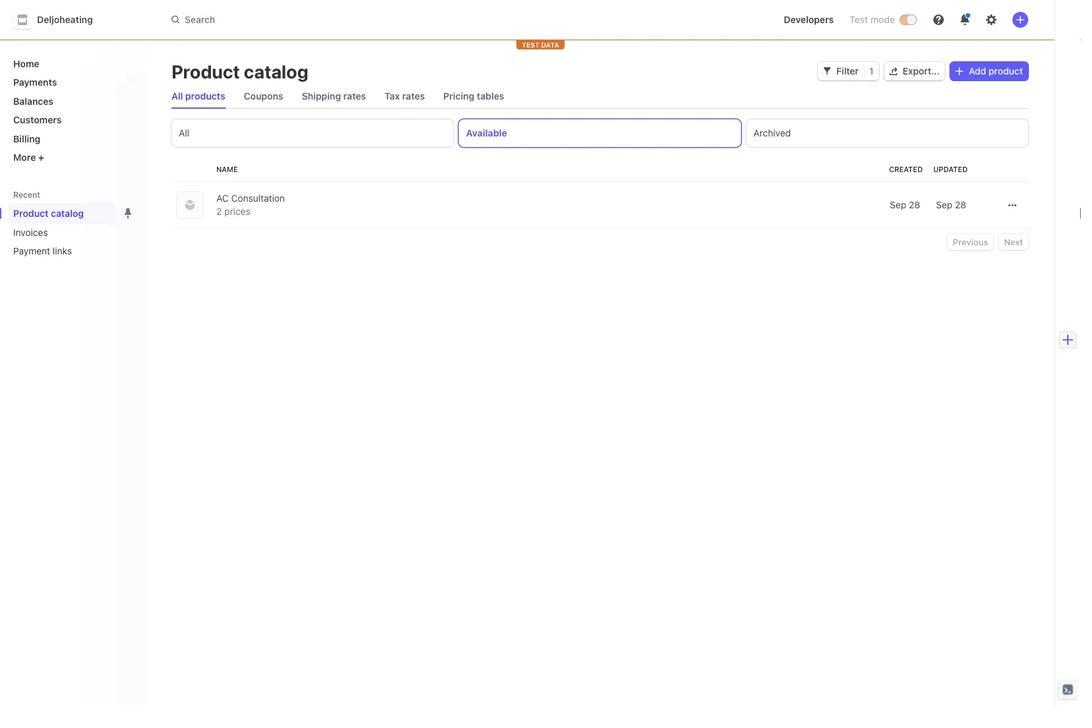 Task type: describe. For each thing, give the bounding box(es) containing it.
developers link
[[779, 9, 840, 30]]

next button
[[1000, 234, 1029, 250]]

customers
[[13, 115, 62, 125]]

archived
[[754, 128, 792, 139]]

search
[[185, 14, 215, 25]]

svg image left filter at top right
[[824, 67, 832, 75]]

all button
[[172, 119, 454, 147]]

pricing tables
[[444, 91, 505, 102]]

home link
[[8, 53, 135, 74]]

home
[[13, 58, 39, 69]]

tax rates link
[[380, 87, 431, 106]]

billing link
[[8, 128, 135, 150]]

payment links
[[13, 246, 72, 257]]

add product link
[[951, 62, 1029, 81]]

tax
[[385, 91, 400, 102]]

all products link
[[166, 87, 231, 106]]

more
[[13, 152, 36, 163]]

export... button
[[885, 62, 946, 81]]

available
[[466, 128, 508, 139]]

28 for 2nd sep 28 link
[[956, 200, 967, 211]]

recent element
[[0, 203, 145, 262]]

billing
[[13, 133, 40, 144]]

0 vertical spatial catalog
[[244, 60, 309, 82]]

archived button
[[747, 119, 1029, 147]]

2
[[217, 206, 222, 217]]

1
[[870, 66, 874, 77]]

rates for shipping rates
[[344, 91, 366, 102]]

customers link
[[8, 109, 135, 131]]

1 sep 28 from the left
[[891, 200, 921, 211]]

payment links link
[[8, 241, 116, 262]]

1 horizontal spatial product
[[172, 60, 240, 82]]

ac consultation 2 prices
[[217, 193, 285, 217]]

catalog inside recent "element"
[[51, 208, 84, 219]]

28 for second sep 28 link from right
[[910, 200, 921, 211]]

consultation
[[231, 193, 285, 204]]

sep for 2nd sep 28 link
[[937, 200, 953, 211]]

test data
[[522, 41, 560, 49]]

product
[[989, 66, 1024, 77]]

test
[[850, 14, 869, 25]]

notifications image
[[960, 15, 971, 25]]

sep for second sep 28 link from right
[[891, 200, 907, 211]]

deljoheating button
[[13, 11, 106, 29]]

links
[[53, 246, 72, 257]]

2 sep 28 from the left
[[937, 200, 967, 211]]

payments link
[[8, 72, 135, 93]]

2 sep 28 link from the left
[[931, 193, 992, 217]]

updated
[[934, 165, 968, 174]]

+
[[38, 152, 44, 163]]

recent navigation links element
[[0, 184, 145, 262]]

export...
[[903, 66, 940, 77]]

test mode
[[850, 14, 896, 25]]

invoices link
[[8, 222, 116, 243]]



Task type: locate. For each thing, give the bounding box(es) containing it.
payments
[[13, 77, 57, 88]]

0 horizontal spatial sep
[[891, 200, 907, 211]]

1 horizontal spatial catalog
[[244, 60, 309, 82]]

available button
[[459, 119, 742, 147]]

pricing
[[444, 91, 475, 102]]

Search text field
[[164, 8, 536, 32]]

all inside button
[[179, 128, 189, 139]]

28 down created
[[910, 200, 921, 211]]

rates inside shipping rates 'link'
[[344, 91, 366, 102]]

tax rates
[[385, 91, 425, 102]]

name
[[217, 165, 238, 174]]

prices
[[224, 206, 251, 217]]

1 vertical spatial product
[[13, 208, 49, 219]]

catalog up invoices link
[[51, 208, 84, 219]]

1 horizontal spatial product catalog
[[172, 60, 309, 82]]

1 horizontal spatial sep
[[937, 200, 953, 211]]

filter
[[837, 66, 859, 77]]

1 horizontal spatial 28
[[956, 200, 967, 211]]

next
[[1005, 237, 1024, 247]]

deljoheating
[[37, 14, 93, 25]]

product catalog
[[172, 60, 309, 82], [13, 208, 84, 219]]

all for all
[[179, 128, 189, 139]]

0 horizontal spatial sep 28
[[891, 200, 921, 211]]

0 horizontal spatial 28
[[910, 200, 921, 211]]

sep
[[891, 200, 907, 211], [937, 200, 953, 211]]

svg image left add
[[956, 67, 964, 75]]

mode
[[871, 14, 896, 25]]

all products
[[172, 91, 225, 102]]

all
[[172, 91, 183, 102], [179, 128, 189, 139]]

shipping
[[302, 91, 341, 102]]

svg image up the next button
[[1009, 202, 1017, 210]]

sep down created
[[891, 200, 907, 211]]

tab list containing all products
[[166, 84, 1029, 109]]

developers
[[784, 14, 834, 25]]

coupons
[[244, 91, 283, 102]]

2 rates from the left
[[402, 91, 425, 102]]

all for all products
[[172, 91, 183, 102]]

pin to navigation image
[[123, 208, 133, 219]]

0 vertical spatial product
[[172, 60, 240, 82]]

all left products
[[172, 91, 183, 102]]

1 vertical spatial all
[[179, 128, 189, 139]]

rates for tax rates
[[402, 91, 425, 102]]

2 28 from the left
[[956, 200, 967, 211]]

1 horizontal spatial sep 28 link
[[931, 193, 992, 217]]

svg image inside export... popup button
[[890, 67, 898, 75]]

product catalog up coupons
[[172, 60, 309, 82]]

svg image right 1
[[890, 67, 898, 75]]

shipping rates link
[[297, 87, 372, 106]]

1 horizontal spatial sep 28
[[937, 200, 967, 211]]

catalog
[[244, 60, 309, 82], [51, 208, 84, 219]]

1 sep 28 link from the left
[[636, 193, 926, 217]]

product catalog inside product catalog link
[[13, 208, 84, 219]]

0 vertical spatial tab list
[[166, 84, 1029, 109]]

sep 28 link
[[636, 193, 926, 217], [931, 193, 992, 217]]

rates
[[344, 91, 366, 102], [402, 91, 425, 102]]

Search search field
[[164, 8, 536, 32]]

1 vertical spatial catalog
[[51, 208, 84, 219]]

previous button
[[948, 234, 994, 250]]

rates inside tax rates "link"
[[402, 91, 425, 102]]

add
[[970, 66, 987, 77]]

all down all products link
[[179, 128, 189, 139]]

ac
[[217, 193, 229, 204]]

tab list containing all
[[172, 119, 1029, 147]]

0 vertical spatial product catalog
[[172, 60, 309, 82]]

balances link
[[8, 90, 135, 112]]

more +
[[13, 152, 44, 163]]

0 horizontal spatial sep 28 link
[[636, 193, 926, 217]]

rates right tax
[[402, 91, 425, 102]]

products
[[185, 91, 225, 102]]

0 horizontal spatial product catalog
[[13, 208, 84, 219]]

sep 28 down created
[[891, 200, 921, 211]]

1 rates from the left
[[344, 91, 366, 102]]

sep 28 down updated
[[937, 200, 967, 211]]

add product
[[970, 66, 1024, 77]]

product catalog up invoices link
[[13, 208, 84, 219]]

data
[[542, 41, 560, 49]]

1 horizontal spatial rates
[[402, 91, 425, 102]]

sep down updated
[[937, 200, 953, 211]]

tables
[[477, 91, 505, 102]]

1 vertical spatial tab list
[[172, 119, 1029, 147]]

sep 28
[[891, 200, 921, 211], [937, 200, 967, 211]]

28 down updated
[[956, 200, 967, 211]]

invoices
[[13, 227, 48, 238]]

svg image
[[824, 67, 832, 75], [890, 67, 898, 75], [956, 67, 964, 75], [1009, 202, 1017, 210]]

product catalog link
[[8, 203, 116, 224]]

svg image inside add product link
[[956, 67, 964, 75]]

0 vertical spatial all
[[172, 91, 183, 102]]

catalog up coupons
[[244, 60, 309, 82]]

0 horizontal spatial product
[[13, 208, 49, 219]]

previous
[[954, 237, 989, 247]]

product
[[172, 60, 240, 82], [13, 208, 49, 219]]

tab list
[[166, 84, 1029, 109], [172, 119, 1029, 147]]

1 vertical spatial product catalog
[[13, 208, 84, 219]]

recent
[[13, 190, 40, 200]]

product inside recent "element"
[[13, 208, 49, 219]]

coupons link
[[239, 87, 289, 106]]

rates right the shipping
[[344, 91, 366, 102]]

1 28 from the left
[[910, 200, 921, 211]]

28
[[910, 200, 921, 211], [956, 200, 967, 211]]

settings image
[[987, 15, 997, 25]]

balances
[[13, 96, 53, 107]]

help image
[[934, 15, 945, 25]]

test
[[522, 41, 540, 49]]

0 horizontal spatial rates
[[344, 91, 366, 102]]

2 sep from the left
[[937, 200, 953, 211]]

core navigation links element
[[8, 53, 135, 168]]

created
[[890, 165, 923, 174]]

product up invoices
[[13, 208, 49, 219]]

payment
[[13, 246, 50, 257]]

shipping rates
[[302, 91, 366, 102]]

pricing tables link
[[438, 87, 510, 106]]

0 horizontal spatial catalog
[[51, 208, 84, 219]]

1 sep from the left
[[891, 200, 907, 211]]

product up products
[[172, 60, 240, 82]]



Task type: vqa. For each thing, say whether or not it's contained in the screenshot.
second Sep 28 link from the right
yes



